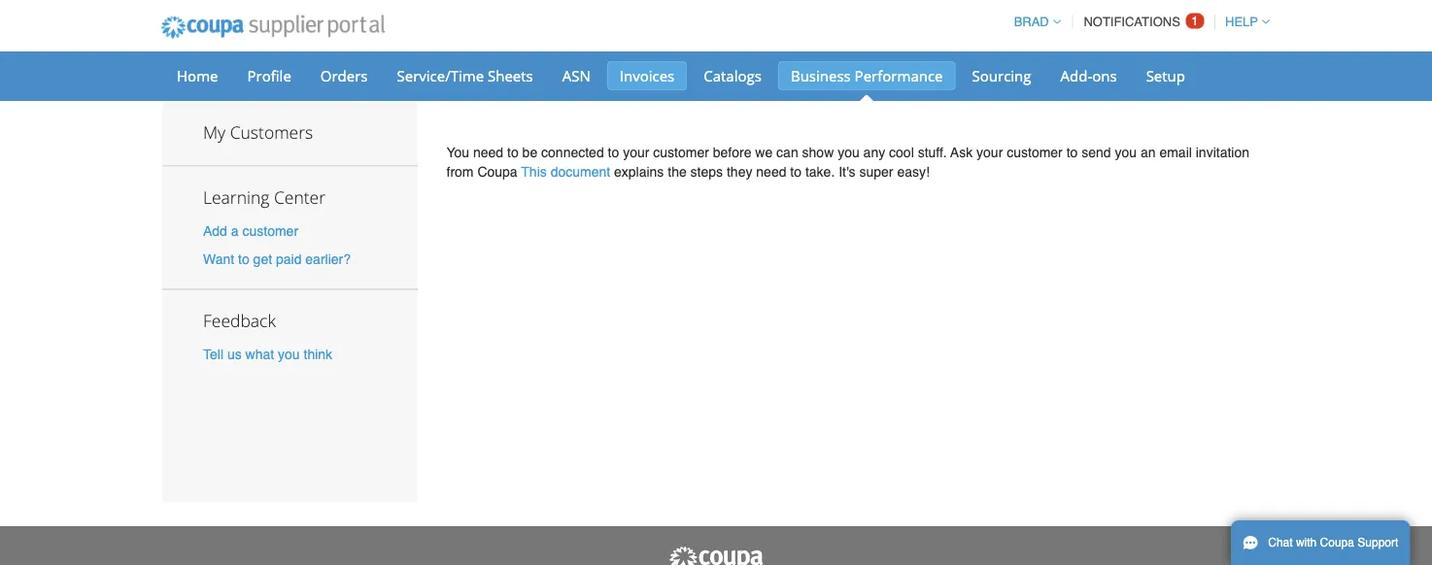 Task type: vqa. For each thing, say whether or not it's contained in the screenshot.
Help
yes



Task type: describe. For each thing, give the bounding box(es) containing it.
brad
[[1014, 15, 1049, 29]]

center
[[274, 185, 326, 208]]

coupa inside 'you need to be connected to your customer before we can show you any cool stuff.  ask your customer to send you an email invitation from coupa'
[[477, 164, 518, 180]]

asn
[[562, 66, 590, 85]]

1 horizontal spatial customer
[[653, 145, 709, 160]]

coupa inside "button"
[[1320, 536, 1354, 550]]

paid
[[276, 251, 302, 267]]

service/time
[[397, 66, 484, 85]]

profile link
[[235, 61, 304, 90]]

my customers
[[203, 121, 313, 144]]

business performance link
[[778, 61, 956, 90]]

help
[[1225, 15, 1258, 29]]

0 vertical spatial coupa supplier portal image
[[148, 3, 398, 51]]

setup
[[1146, 66, 1185, 85]]

invoices link
[[607, 61, 687, 90]]

asn link
[[550, 61, 603, 90]]

take.
[[805, 164, 835, 180]]

1 horizontal spatial need
[[756, 164, 786, 180]]

navigation containing notifications 1
[[1005, 3, 1270, 41]]

add-ons link
[[1048, 61, 1130, 90]]

cool
[[889, 145, 914, 160]]

this document explains the steps they need to take. it's super easy!
[[521, 164, 930, 180]]

chat with coupa support
[[1268, 536, 1398, 550]]

feedback
[[203, 309, 276, 332]]

my
[[203, 121, 226, 144]]

to left get
[[238, 251, 249, 267]]

an
[[1141, 145, 1156, 160]]

what
[[245, 347, 274, 362]]

this
[[521, 164, 547, 180]]

catalogs
[[704, 66, 762, 85]]

notifications 1
[[1084, 14, 1198, 29]]

send
[[1082, 145, 1111, 160]]

add a customer
[[203, 223, 298, 238]]

setup link
[[1133, 61, 1198, 90]]

can
[[776, 145, 798, 160]]

you need to be connected to your customer before we can show you any cool stuff.  ask your customer to send you an email invitation from coupa
[[446, 145, 1249, 180]]

need inside 'you need to be connected to your customer before we can show you any cool stuff.  ask your customer to send you an email invitation from coupa'
[[473, 145, 503, 160]]

be
[[522, 145, 537, 160]]

1 horizontal spatial you
[[838, 145, 860, 160]]

to up explains
[[608, 145, 619, 160]]

a
[[231, 223, 239, 238]]

customers
[[230, 121, 313, 144]]

want to get paid earlier?
[[203, 251, 351, 267]]

the
[[668, 164, 687, 180]]

sourcing link
[[959, 61, 1044, 90]]

want
[[203, 251, 234, 267]]

it's
[[839, 164, 856, 180]]

home link
[[164, 61, 231, 90]]

ask
[[950, 145, 973, 160]]

tell us what you think button
[[203, 345, 332, 364]]

orders link
[[308, 61, 380, 90]]

ons
[[1092, 66, 1117, 85]]

tell us what you think
[[203, 347, 332, 362]]

explains
[[614, 164, 664, 180]]

easy!
[[897, 164, 930, 180]]

think
[[304, 347, 332, 362]]

get
[[253, 251, 272, 267]]

orders
[[320, 66, 368, 85]]

email
[[1159, 145, 1192, 160]]

1 horizontal spatial coupa supplier portal image
[[667, 546, 765, 565]]

from
[[446, 164, 474, 180]]

invitation
[[1196, 145, 1249, 160]]

profile
[[247, 66, 291, 85]]



Task type: locate. For each thing, give the bounding box(es) containing it.
brad link
[[1005, 15, 1061, 29]]

customer up 'the'
[[653, 145, 709, 160]]

connected
[[541, 145, 604, 160]]

0 horizontal spatial coupa
[[477, 164, 518, 180]]

0 horizontal spatial need
[[473, 145, 503, 160]]

you left an
[[1115, 145, 1137, 160]]

help link
[[1216, 15, 1270, 29]]

chat with coupa support button
[[1231, 521, 1410, 565]]

2 horizontal spatial customer
[[1007, 145, 1063, 160]]

0 vertical spatial coupa
[[477, 164, 518, 180]]

learning
[[203, 185, 270, 208]]

need
[[473, 145, 503, 160], [756, 164, 786, 180]]

you right what at the bottom left
[[278, 347, 300, 362]]

service/time sheets link
[[384, 61, 546, 90]]

to left be
[[507, 145, 519, 160]]

1 horizontal spatial coupa
[[1320, 536, 1354, 550]]

before
[[713, 145, 751, 160]]

need right you
[[473, 145, 503, 160]]

us
[[227, 347, 242, 362]]

home
[[177, 66, 218, 85]]

learning center
[[203, 185, 326, 208]]

add-ons
[[1060, 66, 1117, 85]]

want to get paid earlier? link
[[203, 251, 351, 267]]

service/time sheets
[[397, 66, 533, 85]]

earlier?
[[305, 251, 351, 267]]

document
[[551, 164, 610, 180]]

customer left "send"
[[1007, 145, 1063, 160]]

super
[[859, 164, 893, 180]]

0 horizontal spatial you
[[278, 347, 300, 362]]

customer up want to get paid earlier?
[[242, 223, 298, 238]]

1 vertical spatial coupa supplier portal image
[[667, 546, 765, 565]]

coupa right with
[[1320, 536, 1354, 550]]

we
[[755, 145, 773, 160]]

to
[[507, 145, 519, 160], [608, 145, 619, 160], [1066, 145, 1078, 160], [790, 164, 802, 180], [238, 251, 249, 267]]

1 your from the left
[[623, 145, 649, 160]]

customer
[[653, 145, 709, 160], [1007, 145, 1063, 160], [242, 223, 298, 238]]

performance
[[855, 66, 943, 85]]

need down we at the top right of the page
[[756, 164, 786, 180]]

any
[[863, 145, 885, 160]]

1 vertical spatial need
[[756, 164, 786, 180]]

to left "send"
[[1066, 145, 1078, 160]]

notifications
[[1084, 15, 1180, 29]]

1 vertical spatial coupa
[[1320, 536, 1354, 550]]

business
[[791, 66, 851, 85]]

they
[[727, 164, 752, 180]]

coupa supplier portal image
[[148, 3, 398, 51], [667, 546, 765, 565]]

sourcing
[[972, 66, 1031, 85]]

1 horizontal spatial your
[[977, 145, 1003, 160]]

coupa left this
[[477, 164, 518, 180]]

0 horizontal spatial coupa supplier portal image
[[148, 3, 398, 51]]

1
[[1191, 14, 1198, 28]]

your up explains
[[623, 145, 649, 160]]

your
[[623, 145, 649, 160], [977, 145, 1003, 160]]

navigation
[[1005, 3, 1270, 41]]

coupa
[[477, 164, 518, 180], [1320, 536, 1354, 550]]

steps
[[690, 164, 723, 180]]

you
[[446, 145, 469, 160]]

support
[[1358, 536, 1398, 550]]

2 horizontal spatial you
[[1115, 145, 1137, 160]]

to down the can
[[790, 164, 802, 180]]

with
[[1296, 536, 1317, 550]]

chat
[[1268, 536, 1293, 550]]

0 horizontal spatial customer
[[242, 223, 298, 238]]

add
[[203, 223, 227, 238]]

tell
[[203, 347, 223, 362]]

add-
[[1060, 66, 1092, 85]]

you inside button
[[278, 347, 300, 362]]

0 vertical spatial need
[[473, 145, 503, 160]]

0 horizontal spatial your
[[623, 145, 649, 160]]

2 your from the left
[[977, 145, 1003, 160]]

you up it's on the top
[[838, 145, 860, 160]]

this document link
[[521, 164, 610, 180]]

business performance
[[791, 66, 943, 85]]

show
[[802, 145, 834, 160]]

add a customer link
[[203, 223, 298, 238]]

sheets
[[488, 66, 533, 85]]

your right ask
[[977, 145, 1003, 160]]

stuff.
[[918, 145, 947, 160]]

catalogs link
[[691, 61, 774, 90]]

you
[[838, 145, 860, 160], [1115, 145, 1137, 160], [278, 347, 300, 362]]

invoices
[[620, 66, 675, 85]]



